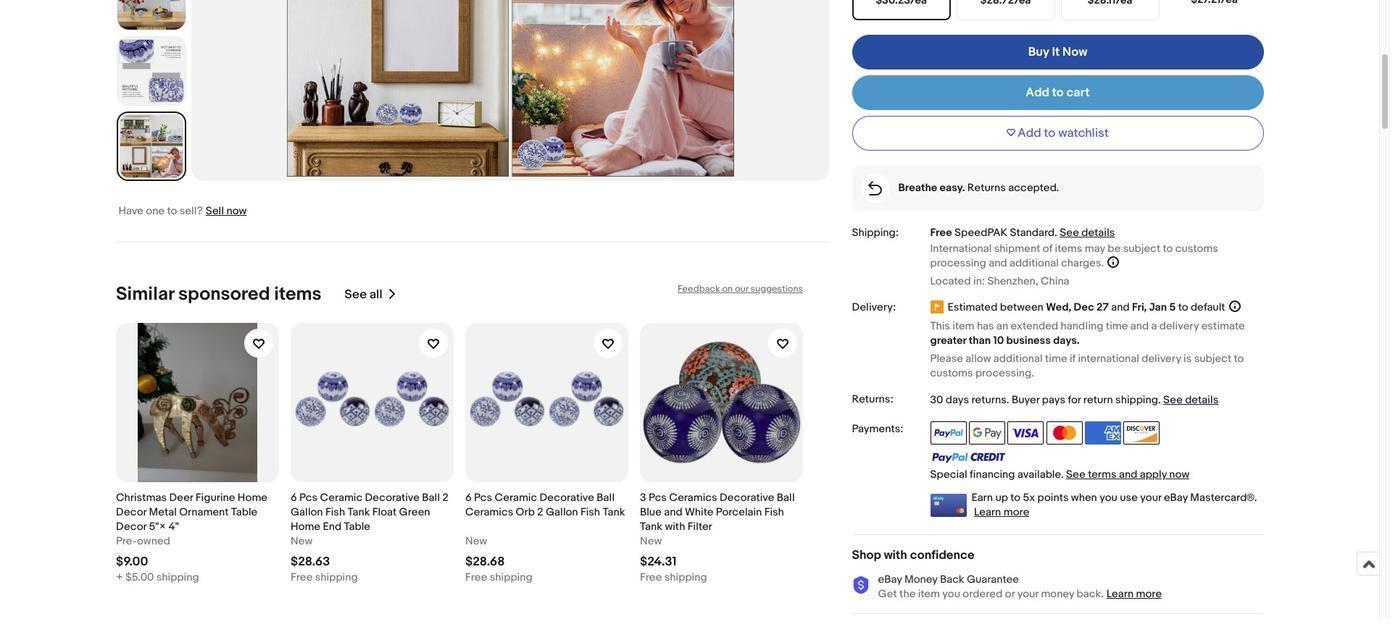 Task type: describe. For each thing, give the bounding box(es) containing it.
fish for 6 pcs ceramic decorative ball ceramics orb 2 gallon fish tank
[[580, 506, 600, 519]]

international
[[930, 242, 992, 256]]

+ $5.00 shipping text field
[[116, 571, 199, 585]]

similar sponsored items
[[116, 283, 321, 306]]

$5.00
[[125, 571, 154, 585]]

see all
[[344, 287, 382, 302]]

international
[[1078, 352, 1139, 366]]

metal
[[149, 506, 176, 519]]

international shipment of items may be subject to customs processing and additional charges.
[[930, 242, 1218, 270]]

with details__icon image for breathe
[[868, 181, 882, 195]]

free inside 6 pcs ceramic decorative ball 2 gallon fish tank float green home end table new $28.63 free shipping
[[290, 571, 312, 585]]

ceramics inside 6 pcs ceramic decorative ball ceramics orb 2 gallon fish tank
[[465, 506, 513, 519]]

6 for 6 pcs ceramic decorative ball ceramics orb 2 gallon fish tank
[[465, 491, 471, 505]]

customs inside this item has an extended handling time and a delivery estimate greater than 10 business days. please allow additional time if international delivery is subject to customs processing.
[[930, 367, 973, 381]]

dec
[[1074, 301, 1094, 315]]

porcelain
[[716, 506, 762, 519]]

standard
[[1010, 226, 1055, 240]]

1 decor from the top
[[116, 506, 146, 519]]

subject inside this item has an extended handling time and a delivery estimate greater than 10 business days. please allow additional time if international delivery is subject to customs processing.
[[1194, 352, 1232, 366]]

5
[[1169, 301, 1176, 315]]

than
[[969, 334, 991, 348]]

shipping inside 6 pcs ceramic decorative ball 2 gallon fish tank float green home end table new $28.63 free shipping
[[315, 571, 357, 585]]

items inside international shipment of items may be subject to customs processing and additional charges.
[[1055, 242, 1082, 256]]

shipping up discover image
[[1116, 394, 1158, 407]]

gallon inside 6 pcs ceramic decorative ball 2 gallon fish tank float green home end table new $28.63 free shipping
[[290, 506, 323, 519]]

discover image
[[1124, 422, 1160, 445]]

shipping:
[[852, 226, 899, 240]]

a
[[1151, 319, 1157, 333]]

visa image
[[1008, 422, 1044, 445]]

this
[[930, 319, 950, 333]]

free shipping text field for $24.31
[[640, 571, 707, 585]]

mastercard®.
[[1190, 492, 1257, 505]]

ordered
[[963, 588, 1003, 602]]

and inside international shipment of items may be subject to customs processing and additional charges.
[[989, 256, 1007, 270]]

ball for $28.63
[[422, 491, 440, 505]]

1 vertical spatial with
[[884, 549, 907, 563]]

customs inside international shipment of items may be subject to customs processing and additional charges.
[[1176, 242, 1218, 256]]

pays
[[1042, 394, 1066, 407]]

free up international
[[930, 226, 952, 240]]

now
[[1063, 45, 1088, 59]]

green
[[399, 506, 430, 519]]

be
[[1108, 242, 1121, 256]]

speedpak
[[955, 226, 1008, 240]]

add to cart link
[[852, 75, 1264, 110]]

$28.68 text field
[[465, 555, 504, 569]]

easy.
[[940, 181, 965, 195]]

to inside add to cart link
[[1052, 85, 1064, 100]]

if
[[1070, 352, 1076, 366]]

earn
[[972, 492, 993, 505]]

sponsored
[[178, 283, 270, 306]]

delivery:
[[852, 301, 896, 315]]

$28.63 text field
[[290, 555, 330, 569]]

$28.68
[[465, 555, 504, 569]]

or
[[1005, 588, 1015, 602]]

picture 11 of 12 image
[[117, 37, 185, 105]]

$9.00
[[116, 555, 148, 569]]

have
[[119, 204, 144, 218]]

this item has an extended handling time and a delivery estimate greater than 10 business days. please allow additional time if international delivery is subject to customs processing.
[[930, 319, 1245, 381]]

table inside christmas deer figurine home decor metal ornament table decor 5"× 4" pre-owned $9.00 + $5.00 shipping
[[231, 506, 257, 519]]

Free shipping text field
[[465, 571, 532, 585]]

to right "5"
[[1178, 301, 1188, 315]]

buy it now link
[[852, 34, 1264, 69]]

it
[[1052, 45, 1060, 59]]

new text field for $28.68
[[465, 535, 487, 549]]

learn inside "earn up to 5x points when you use your ebay mastercard®. learn more"
[[974, 506, 1001, 520]]

learn inside ebay money back guarantee get the item you ordered or your money back. learn more
[[1107, 588, 1134, 602]]

extended
[[1011, 319, 1058, 333]]

christmas deer figurine home decor metal ornament table decor 5"× 4" pre-owned $9.00 + $5.00 shipping
[[116, 491, 267, 585]]

add for add to watchlist
[[1018, 126, 1041, 140]]

special
[[930, 468, 967, 482]]

float
[[372, 506, 396, 519]]

more inside ebay money back guarantee get the item you ordered or your money back. learn more
[[1136, 588, 1162, 602]]

6 for 6 pcs ceramic decorative ball 2 gallon fish tank float green home end table new $28.63 free shipping
[[290, 491, 297, 505]]

See all text field
[[344, 287, 382, 302]]

filter
[[687, 520, 712, 534]]

$28.63
[[290, 555, 330, 569]]

see terms and apply now link
[[1066, 468, 1190, 482]]

fri,
[[1132, 301, 1147, 315]]

when
[[1071, 492, 1097, 505]]

and inside 3 pcs ceramics decorative ball blue and white porcelain fish tank with filter new $24.31 free shipping
[[664, 506, 682, 519]]

guarantee
[[967, 574, 1019, 587]]

additional inside this item has an extended handling time and a delivery estimate greater than 10 business days. please allow additional time if international delivery is subject to customs processing.
[[994, 352, 1043, 366]]

american express image
[[1085, 422, 1121, 445]]

an
[[997, 319, 1008, 333]]

10
[[993, 334, 1004, 348]]

feedback on our suggestions link
[[677, 283, 803, 295]]

up
[[995, 492, 1008, 505]]

default
[[1191, 301, 1225, 315]]

get
[[878, 588, 897, 602]]

learn more link for get the item you ordered or your money back.
[[1107, 588, 1162, 602]]

estimate
[[1202, 319, 1245, 333]]

2 decor from the top
[[116, 520, 146, 534]]

ornament
[[179, 506, 228, 519]]

item inside ebay money back guarantee get the item you ordered or your money back. learn more
[[918, 588, 940, 602]]

0 horizontal spatial time
[[1045, 352, 1067, 366]]

ebay inside "earn up to 5x points when you use your ebay mastercard®. learn more"
[[1164, 492, 1188, 505]]

return
[[1084, 394, 1113, 407]]

breathe
[[898, 181, 937, 195]]

ebay money back guarantee get the item you ordered or your money back. learn more
[[878, 574, 1162, 602]]

to inside international shipment of items may be subject to customs processing and additional charges.
[[1163, 242, 1173, 256]]

new text field for $24.31
[[640, 535, 662, 549]]

speedpak standard . see details
[[955, 226, 1115, 240]]

add to watchlist
[[1018, 126, 1109, 140]]

processing
[[930, 256, 986, 270]]

located
[[930, 275, 971, 289]]

shop
[[852, 549, 881, 563]]

30 days returns . buyer pays for return shipping . see details
[[930, 394, 1219, 407]]

0 vertical spatial delivery
[[1160, 319, 1199, 333]]

+
[[116, 571, 123, 585]]

please
[[930, 352, 963, 366]]

decorative for $24.31
[[719, 491, 774, 505]]

is
[[1184, 352, 1192, 366]]

for
[[1068, 394, 1081, 407]]

ceramics inside 3 pcs ceramics decorative ball blue and white porcelain fish tank with filter new $24.31 free shipping
[[669, 491, 717, 505]]

and right 27
[[1111, 301, 1130, 315]]

figurine
[[195, 491, 235, 505]]

back.
[[1077, 588, 1104, 602]]

more inside "earn up to 5x points when you use your ebay mastercard®. learn more"
[[1004, 506, 1029, 520]]

located in: shenzhen, china
[[930, 275, 1070, 289]]

shipment
[[994, 242, 1040, 256]]

google pay image
[[969, 422, 1005, 445]]

you inside ebay money back guarantee get the item you ordered or your money back. learn more
[[942, 588, 960, 602]]

similar
[[116, 283, 174, 306]]

paypal credit image
[[930, 453, 1006, 464]]

sell?
[[179, 204, 203, 218]]

terms
[[1088, 468, 1117, 482]]

feedback on our suggestions
[[677, 283, 803, 295]]

your inside ebay money back guarantee get the item you ordered or your money back. learn more
[[1017, 588, 1039, 602]]

shipping inside 3 pcs ceramics decorative ball blue and white porcelain fish tank with filter new $24.31 free shipping
[[664, 571, 707, 585]]

and inside this item has an extended handling time and a delivery estimate greater than 10 business days. please allow additional time if international delivery is subject to customs processing.
[[1131, 319, 1149, 333]]

new inside new $28.68 free shipping
[[465, 535, 487, 548]]

money
[[1041, 588, 1074, 602]]

our
[[735, 283, 748, 295]]

delivery alert flag image
[[930, 301, 948, 315]]

see details link for 30 days returns . buyer pays for return shipping . see details
[[1163, 394, 1219, 407]]



Task type: vqa. For each thing, say whether or not it's contained in the screenshot.


Task type: locate. For each thing, give the bounding box(es) containing it.
returns:
[[852, 393, 894, 407]]

subject right be
[[1123, 242, 1161, 256]]

white
[[685, 506, 713, 519]]

1 horizontal spatial ceramics
[[669, 491, 717, 505]]

tank for 3 pcs ceramics decorative ball blue and white porcelain fish tank with filter new $24.31 free shipping
[[640, 520, 662, 534]]

details up the may
[[1082, 226, 1115, 240]]

0 horizontal spatial pcs
[[299, 491, 317, 505]]

2 horizontal spatial new text field
[[640, 535, 662, 549]]

1 horizontal spatial your
[[1140, 492, 1162, 505]]

to inside this item has an extended handling time and a delivery estimate greater than 10 business days. please allow additional time if international delivery is subject to customs processing.
[[1234, 352, 1244, 366]]

home inside 6 pcs ceramic decorative ball 2 gallon fish tank float green home end table new $28.63 free shipping
[[290, 520, 320, 534]]

free shipping text field down $24.31 "text field"
[[640, 571, 707, 585]]

delivery left is
[[1142, 352, 1181, 366]]

0 vertical spatial item
[[953, 319, 975, 333]]

1 horizontal spatial item
[[953, 319, 975, 333]]

returns
[[972, 394, 1007, 407]]

subject right is
[[1194, 352, 1232, 366]]

decorative inside 6 pcs ceramic decorative ball 2 gallon fish tank float green home end table new $28.63 free shipping
[[365, 491, 419, 505]]

Pre-owned text field
[[116, 535, 170, 549]]

buy
[[1028, 45, 1049, 59]]

6 inside 6 pcs ceramic decorative ball ceramics orb 2 gallon fish tank
[[465, 491, 471, 505]]

new up $24.31 "text field"
[[640, 535, 662, 548]]

days.
[[1053, 334, 1080, 348]]

to right one
[[167, 204, 177, 218]]

0 horizontal spatial new text field
[[290, 535, 312, 549]]

1 vertical spatial additional
[[994, 352, 1043, 366]]

0 vertical spatial additional
[[1010, 256, 1059, 270]]

0 horizontal spatial details
[[1082, 226, 1115, 240]]

1 vertical spatial learn
[[1107, 588, 1134, 602]]

1 free shipping text field from the left
[[290, 571, 357, 585]]

one
[[146, 204, 165, 218]]

add for add to cart
[[1026, 85, 1050, 100]]

table down figurine
[[231, 506, 257, 519]]

item down 'money'
[[918, 588, 940, 602]]

0 horizontal spatial ebay
[[878, 574, 902, 587]]

0 vertical spatial now
[[226, 204, 247, 218]]

new $28.68 free shipping
[[465, 535, 532, 585]]

gallon inside 6 pcs ceramic decorative ball ceramics orb 2 gallon fish tank
[[545, 506, 578, 519]]

item inside this item has an extended handling time and a delivery estimate greater than 10 business days. please allow additional time if international delivery is subject to customs processing.
[[953, 319, 975, 333]]

1 horizontal spatial ball
[[596, 491, 614, 505]]

tank
[[347, 506, 370, 519], [602, 506, 625, 519], [640, 520, 662, 534]]

ball
[[422, 491, 440, 505], [596, 491, 614, 505], [777, 491, 794, 505]]

china
[[1041, 275, 1070, 289]]

all
[[369, 287, 382, 302]]

christmas
[[116, 491, 166, 505]]

.
[[1055, 226, 1057, 240], [1007, 394, 1009, 407], [1158, 394, 1161, 407]]

new inside 6 pcs ceramic decorative ball 2 gallon fish tank float green home end table new $28.63 free shipping
[[290, 535, 312, 548]]

6 pcs ceramic decorative ball 2 gallon fish tank float green home end table new $28.63 free shipping
[[290, 491, 448, 585]]

1 horizontal spatial learn
[[1107, 588, 1134, 602]]

pre-
[[116, 535, 137, 548]]

decor down christmas
[[116, 506, 146, 519]]

fish left blue
[[580, 506, 600, 519]]

new text field up $28.68 text box
[[465, 535, 487, 549]]

decorative for $28.63
[[365, 491, 419, 505]]

see all link
[[344, 283, 397, 306]]

3
[[640, 491, 646, 505]]

1 new text field from the left
[[290, 535, 312, 549]]

free shipping text field down $28.63 text field
[[290, 571, 357, 585]]

2 horizontal spatial pcs
[[648, 491, 666, 505]]

additional up processing.
[[994, 352, 1043, 366]]

points
[[1038, 492, 1069, 505]]

0 horizontal spatial tank
[[347, 506, 370, 519]]

pcs up new $28.68 free shipping
[[474, 491, 492, 505]]

you left use
[[1100, 492, 1118, 505]]

money
[[905, 574, 938, 587]]

1 vertical spatial item
[[918, 588, 940, 602]]

. up discover image
[[1158, 394, 1161, 407]]

ebay down apply
[[1164, 492, 1188, 505]]

0 vertical spatial with details__icon image
[[868, 181, 882, 195]]

$9.00 text field
[[116, 555, 148, 569]]

1 vertical spatial add
[[1018, 126, 1041, 140]]

1 horizontal spatial .
[[1055, 226, 1057, 240]]

0 horizontal spatial items
[[274, 283, 321, 306]]

2 horizontal spatial fish
[[764, 506, 784, 519]]

0 horizontal spatial with
[[665, 520, 685, 534]]

details down is
[[1185, 394, 1219, 407]]

more
[[1004, 506, 1029, 520], [1136, 588, 1162, 602]]

your right or
[[1017, 588, 1039, 602]]

ceramic up orb
[[494, 491, 537, 505]]

1 vertical spatial items
[[274, 283, 321, 306]]

ball inside 3 pcs ceramics decorative ball blue and white porcelain fish tank with filter new $24.31 free shipping
[[777, 491, 794, 505]]

fish
[[325, 506, 345, 519], [580, 506, 600, 519], [764, 506, 784, 519]]

with inside 3 pcs ceramics decorative ball blue and white porcelain fish tank with filter new $24.31 free shipping
[[665, 520, 685, 534]]

to left cart
[[1052, 85, 1064, 100]]

estimated
[[948, 301, 998, 315]]

to left watchlist
[[1044, 126, 1056, 140]]

item down estimated
[[953, 319, 975, 333]]

1 vertical spatial you
[[942, 588, 960, 602]]

1 6 from the left
[[290, 491, 297, 505]]

2 new text field from the left
[[465, 535, 487, 549]]

3 pcs ceramics decorative ball blue and white porcelain fish tank with filter new $24.31 free shipping
[[640, 491, 794, 585]]

learn down the earn
[[974, 506, 1001, 520]]

add left cart
[[1026, 85, 1050, 100]]

customs down please
[[930, 367, 973, 381]]

paypal image
[[930, 422, 967, 445]]

0 horizontal spatial fish
[[325, 506, 345, 519]]

to inside "earn up to 5x points when you use your ebay mastercard®. learn more"
[[1011, 492, 1021, 505]]

owned
[[137, 535, 170, 548]]

1 vertical spatial decor
[[116, 520, 146, 534]]

shipping down the $24.31
[[664, 571, 707, 585]]

2 inside 6 pcs ceramic decorative ball 2 gallon fish tank float green home end table new $28.63 free shipping
[[442, 491, 448, 505]]

1 decorative from the left
[[365, 491, 419, 505]]

0 vertical spatial learn more link
[[974, 506, 1029, 520]]

earn up to 5x points when you use your ebay mastercard®. learn more
[[972, 492, 1257, 520]]

1 horizontal spatial details
[[1185, 394, 1219, 407]]

ceramic for 6 pcs ceramic decorative ball 2 gallon fish tank float green home end table new $28.63 free shipping
[[320, 491, 362, 505]]

3 new text field from the left
[[640, 535, 662, 549]]

0 horizontal spatial subject
[[1123, 242, 1161, 256]]

with left filter
[[665, 520, 685, 534]]

now right apply
[[1169, 468, 1190, 482]]

1 vertical spatial with details__icon image
[[852, 577, 869, 595]]

tank left blue
[[602, 506, 625, 519]]

New text field
[[290, 535, 312, 549], [465, 535, 487, 549], [640, 535, 662, 549]]

pcs up $28.63 text field
[[299, 491, 317, 505]]

fish inside 6 pcs ceramic decorative ball ceramics orb 2 gallon fish tank
[[580, 506, 600, 519]]

2 decorative from the left
[[539, 491, 594, 505]]

and up use
[[1119, 468, 1138, 482]]

1 vertical spatial see details link
[[1163, 394, 1219, 407]]

decorative inside 6 pcs ceramic decorative ball ceramics orb 2 gallon fish tank
[[539, 491, 594, 505]]

financing
[[970, 468, 1015, 482]]

home right figurine
[[237, 491, 267, 505]]

buy it now
[[1028, 45, 1088, 59]]

1 ceramic from the left
[[320, 491, 362, 505]]

shipping right '$5.00'
[[156, 571, 199, 585]]

gallon
[[290, 506, 323, 519], [545, 506, 578, 519]]

see
[[1060, 226, 1079, 240], [344, 287, 366, 302], [1163, 394, 1183, 407], [1066, 468, 1086, 482]]

0 vertical spatial more
[[1004, 506, 1029, 520]]

2 ceramic from the left
[[494, 491, 537, 505]]

pcs inside 6 pcs ceramic decorative ball ceramics orb 2 gallon fish tank
[[474, 491, 492, 505]]

0 horizontal spatial learn more link
[[974, 506, 1029, 520]]

2 horizontal spatial decorative
[[719, 491, 774, 505]]

new text field up $24.31 "text field"
[[640, 535, 662, 549]]

home inside christmas deer figurine home decor metal ornament table decor 5"× 4" pre-owned $9.00 + $5.00 shipping
[[237, 491, 267, 505]]

0 horizontal spatial ball
[[422, 491, 440, 505]]

breathe easy. returns accepted.
[[898, 181, 1059, 195]]

now right sell
[[226, 204, 247, 218]]

see details link up the may
[[1060, 226, 1115, 240]]

estimated between wed, dec 27 and fri, jan 5 to default
[[948, 301, 1225, 315]]

ceramic inside 6 pcs ceramic decorative ball ceramics orb 2 gallon fish tank
[[494, 491, 537, 505]]

fish for 3 pcs ceramics decorative ball blue and white porcelain fish tank with filter new $24.31 free shipping
[[764, 506, 784, 519]]

accepted.
[[1008, 181, 1059, 195]]

1 horizontal spatial you
[[1100, 492, 1118, 505]]

to left 5x
[[1011, 492, 1021, 505]]

0 vertical spatial you
[[1100, 492, 1118, 505]]

home left end
[[290, 520, 320, 534]]

3 pcs from the left
[[648, 491, 666, 505]]

the
[[900, 588, 916, 602]]

30
[[930, 394, 943, 407]]

1 horizontal spatial tank
[[602, 506, 625, 519]]

1 horizontal spatial decorative
[[539, 491, 594, 505]]

0 vertical spatial customs
[[1176, 242, 1218, 256]]

1 horizontal spatial table
[[344, 520, 370, 534]]

ceramics left orb
[[465, 506, 513, 519]]

business
[[1006, 334, 1051, 348]]

has
[[977, 319, 994, 333]]

additional inside international shipment of items may be subject to customs processing and additional charges.
[[1010, 256, 1059, 270]]

free down $28.63
[[290, 571, 312, 585]]

ebay inside ebay money back guarantee get the item you ordered or your money back. learn more
[[878, 574, 902, 587]]

back
[[940, 574, 964, 587]]

0 vertical spatial home
[[237, 491, 267, 505]]

0 horizontal spatial table
[[231, 506, 257, 519]]

orb
[[515, 506, 534, 519]]

shipping down $28.68 text box
[[489, 571, 532, 585]]

new text field for $28.63
[[290, 535, 312, 549]]

free inside new $28.68 free shipping
[[465, 571, 487, 585]]

and
[[989, 256, 1007, 270], [1111, 301, 1130, 315], [1131, 319, 1149, 333], [1119, 468, 1138, 482], [664, 506, 682, 519]]

1 vertical spatial delivery
[[1142, 352, 1181, 366]]

0 vertical spatial time
[[1106, 319, 1128, 333]]

allow
[[966, 352, 991, 366]]

0 horizontal spatial learn
[[974, 506, 1001, 520]]

2 horizontal spatial new
[[640, 535, 662, 548]]

more down 5x
[[1004, 506, 1029, 520]]

free shipping text field for $28.63
[[290, 571, 357, 585]]

1 horizontal spatial free shipping text field
[[640, 571, 707, 585]]

0 vertical spatial subject
[[1123, 242, 1161, 256]]

learn more link down up
[[974, 506, 1029, 520]]

your right use
[[1140, 492, 1162, 505]]

items up 'charges.' at top
[[1055, 242, 1082, 256]]

0 vertical spatial table
[[231, 506, 257, 519]]

$24.31 text field
[[640, 555, 676, 569]]

1 horizontal spatial learn more link
[[1107, 588, 1162, 602]]

ceramic for 6 pcs ceramic decorative ball ceramics orb 2 gallon fish tank
[[494, 491, 537, 505]]

with details__icon image for ebay
[[852, 577, 869, 595]]

more right the back.
[[1136, 588, 1162, 602]]

1 horizontal spatial customs
[[1176, 242, 1218, 256]]

0 vertical spatial with
[[665, 520, 685, 534]]

ball inside 6 pcs ceramic decorative ball ceramics orb 2 gallon fish tank
[[596, 491, 614, 505]]

with right shop
[[884, 549, 907, 563]]

tank inside 6 pcs ceramic decorative ball 2 gallon fish tank float green home end table new $28.63 free shipping
[[347, 506, 370, 519]]

gallon up end
[[290, 506, 323, 519]]

shenzhen,
[[988, 275, 1038, 289]]

with details__icon image left the get
[[852, 577, 869, 595]]

apply
[[1140, 468, 1167, 482]]

see details link for speedpak standard . see details
[[1060, 226, 1115, 240]]

1 horizontal spatial new
[[465, 535, 487, 548]]

3 ball from the left
[[777, 491, 794, 505]]

2
[[442, 491, 448, 505], [537, 506, 543, 519]]

learn more link right the back.
[[1107, 588, 1162, 602]]

you inside "earn up to 5x points when you use your ebay mastercard®. learn more"
[[1100, 492, 1118, 505]]

add down add to cart
[[1018, 126, 1041, 140]]

master card image
[[1046, 422, 1083, 445]]

1 horizontal spatial see details link
[[1163, 394, 1219, 407]]

tank inside 6 pcs ceramic decorative ball ceramics orb 2 gallon fish tank
[[602, 506, 625, 519]]

1 horizontal spatial home
[[290, 520, 320, 534]]

to inside add to watchlist button
[[1044, 126, 1056, 140]]

ceramics
[[669, 491, 717, 505], [465, 506, 513, 519]]

tank down blue
[[640, 520, 662, 534]]

ball for $24.31
[[777, 491, 794, 505]]

ebay up the get
[[878, 574, 902, 587]]

on
[[722, 283, 733, 295]]

free inside 3 pcs ceramics decorative ball blue and white porcelain fish tank with filter new $24.31 free shipping
[[640, 571, 662, 585]]

0 horizontal spatial free shipping text field
[[290, 571, 357, 585]]

learn more link for earn up to 5x points when you use your ebay mastercard®.
[[974, 506, 1029, 520]]

1 vertical spatial table
[[344, 520, 370, 534]]

2 horizontal spatial tank
[[640, 520, 662, 534]]

1 vertical spatial home
[[290, 520, 320, 534]]

0 horizontal spatial customs
[[930, 367, 973, 381]]

1 vertical spatial ebay
[[878, 574, 902, 587]]

picture 12 of 12 image
[[118, 113, 184, 179]]

free
[[930, 226, 952, 240], [290, 571, 312, 585], [465, 571, 487, 585], [640, 571, 662, 585]]

1 horizontal spatial 2
[[537, 506, 543, 519]]

pcs inside 3 pcs ceramics decorative ball blue and white porcelain fish tank with filter new $24.31 free shipping
[[648, 491, 666, 505]]

2 gallon from the left
[[545, 506, 578, 519]]

6 inside 6 pcs ceramic decorative ball 2 gallon fish tank float green home end table new $28.63 free shipping
[[290, 491, 297, 505]]

0 vertical spatial details
[[1082, 226, 1115, 240]]

6 up $28.68 text box
[[465, 491, 471, 505]]

with details__icon image
[[868, 181, 882, 195], [852, 577, 869, 595]]

new up $28.63 text field
[[290, 535, 312, 548]]

available.
[[1018, 468, 1064, 482]]

and left a
[[1131, 319, 1149, 333]]

1 new from the left
[[290, 535, 312, 548]]

watchlist
[[1058, 126, 1109, 140]]

3 decorative from the left
[[719, 491, 774, 505]]

processing.
[[976, 367, 1034, 381]]

sell now link
[[206, 204, 247, 218]]

. left the buyer
[[1007, 394, 1009, 407]]

0 horizontal spatial ceramics
[[465, 506, 513, 519]]

to right be
[[1163, 242, 1173, 256]]

0 vertical spatial see details link
[[1060, 226, 1115, 240]]

delivery down "5"
[[1160, 319, 1199, 333]]

2 horizontal spatial .
[[1158, 394, 1161, 407]]

items left see all text field
[[274, 283, 321, 306]]

pcs inside 6 pcs ceramic decorative ball 2 gallon fish tank float green home end table new $28.63 free shipping
[[299, 491, 317, 505]]

tank left float
[[347, 506, 370, 519]]

pcs
[[299, 491, 317, 505], [474, 491, 492, 505], [648, 491, 666, 505]]

time left if
[[1045, 352, 1067, 366]]

0 horizontal spatial now
[[226, 204, 247, 218]]

1 horizontal spatial more
[[1136, 588, 1162, 602]]

1 horizontal spatial new text field
[[465, 535, 487, 549]]

3 fish from the left
[[764, 506, 784, 519]]

table right end
[[344, 520, 370, 534]]

2 6 from the left
[[465, 491, 471, 505]]

2 inside 6 pcs ceramic decorative ball ceramics orb 2 gallon fish tank
[[537, 506, 543, 519]]

fish right porcelain
[[764, 506, 784, 519]]

ball inside 6 pcs ceramic decorative ball 2 gallon fish tank float green home end table new $28.63 free shipping
[[422, 491, 440, 505]]

3 new from the left
[[640, 535, 662, 548]]

2 fish from the left
[[580, 506, 600, 519]]

1 vertical spatial subject
[[1194, 352, 1232, 366]]

new up $28.68 text box
[[465, 535, 487, 548]]

jan
[[1149, 301, 1167, 315]]

deer
[[169, 491, 193, 505]]

2 free shipping text field from the left
[[640, 571, 707, 585]]

home
[[237, 491, 267, 505], [290, 520, 320, 534]]

1 fish from the left
[[325, 506, 345, 519]]

1 vertical spatial your
[[1017, 588, 1039, 602]]

0 vertical spatial ebay
[[1164, 492, 1188, 505]]

0 horizontal spatial .
[[1007, 394, 1009, 407]]

decorative inside 3 pcs ceramics decorative ball blue and white porcelain fish tank with filter new $24.31 free shipping
[[719, 491, 774, 505]]

0 vertical spatial add
[[1026, 85, 1050, 100]]

add inside add to watchlist button
[[1018, 126, 1041, 140]]

gallon right orb
[[545, 506, 578, 519]]

ebay mastercard image
[[930, 495, 967, 518]]

wed,
[[1046, 301, 1071, 315]]

1 ball from the left
[[422, 491, 440, 505]]

1 vertical spatial time
[[1045, 352, 1067, 366]]

0 horizontal spatial see details link
[[1060, 226, 1115, 240]]

0 horizontal spatial new
[[290, 535, 312, 548]]

subject inside international shipment of items may be subject to customs processing and additional charges.
[[1123, 242, 1161, 256]]

1 pcs from the left
[[299, 491, 317, 505]]

and right blue
[[664, 506, 682, 519]]

ceramic up end
[[320, 491, 362, 505]]

pcs for new
[[299, 491, 317, 505]]

1 horizontal spatial now
[[1169, 468, 1190, 482]]

your inside "earn up to 5x points when you use your ebay mastercard®. learn more"
[[1140, 492, 1162, 505]]

2 horizontal spatial ball
[[777, 491, 794, 505]]

to down estimate
[[1234, 352, 1244, 366]]

1 gallon from the left
[[290, 506, 323, 519]]

sell
[[206, 204, 224, 218]]

shipping inside new $28.68 free shipping
[[489, 571, 532, 585]]

suggestions
[[750, 283, 803, 295]]

0 vertical spatial learn
[[974, 506, 1001, 520]]

1 horizontal spatial gallon
[[545, 506, 578, 519]]

table inside 6 pcs ceramic decorative ball 2 gallon fish tank float green home end table new $28.63 free shipping
[[344, 520, 370, 534]]

shipping inside christmas deer figurine home decor metal ornament table decor 5"× 4" pre-owned $9.00 + $5.00 shipping
[[156, 571, 199, 585]]

0 horizontal spatial decorative
[[365, 491, 419, 505]]

27
[[1097, 301, 1109, 315]]

additional down of
[[1010, 256, 1059, 270]]

shipping down $28.63 text field
[[315, 571, 357, 585]]

your
[[1140, 492, 1162, 505], [1017, 588, 1039, 602]]

see details link down is
[[1163, 394, 1219, 407]]

decor up the pre-
[[116, 520, 146, 534]]

days
[[946, 394, 969, 407]]

and up located in: shenzhen, china
[[989, 256, 1007, 270]]

of
[[1043, 242, 1053, 256]]

0 vertical spatial ceramics
[[669, 491, 717, 505]]

you down back
[[942, 588, 960, 602]]

with details__icon image left "breathe"
[[868, 181, 882, 195]]

1 horizontal spatial fish
[[580, 506, 600, 519]]

subject
[[1123, 242, 1161, 256], [1194, 352, 1232, 366]]

ceramic inside 6 pcs ceramic decorative ball 2 gallon fish tank float green home end table new $28.63 free shipping
[[320, 491, 362, 505]]

6 pcs ceramic decorative ball ceramics orb 2 gallon fish tank
[[465, 491, 625, 519]]

2 new from the left
[[465, 535, 487, 548]]

1 horizontal spatial 6
[[465, 491, 471, 505]]

1 horizontal spatial pcs
[[474, 491, 492, 505]]

learn right the back.
[[1107, 588, 1134, 602]]

fish up end
[[325, 506, 345, 519]]

add inside add to cart link
[[1026, 85, 1050, 100]]

1 horizontal spatial ceramic
[[494, 491, 537, 505]]

6 up $28.63 text field
[[290, 491, 297, 505]]

1 vertical spatial ceramics
[[465, 506, 513, 519]]

new inside 3 pcs ceramics decorative ball blue and white porcelain fish tank with filter new $24.31 free shipping
[[640, 535, 662, 548]]

1 vertical spatial now
[[1169, 468, 1190, 482]]

$24.31
[[640, 555, 676, 569]]

delivery
[[1160, 319, 1199, 333], [1142, 352, 1181, 366]]

0 horizontal spatial 6
[[290, 491, 297, 505]]

4"
[[168, 520, 179, 534]]

2 pcs from the left
[[474, 491, 492, 505]]

Free shipping text field
[[290, 571, 357, 585], [640, 571, 707, 585]]

tank for 6 pcs ceramic decorative ball ceramics orb 2 gallon fish tank
[[602, 506, 625, 519]]

1 vertical spatial 2
[[537, 506, 543, 519]]

2 ball from the left
[[596, 491, 614, 505]]

0 horizontal spatial more
[[1004, 506, 1029, 520]]

free down $28.68 text box
[[465, 571, 487, 585]]

fish inside 3 pcs ceramics decorative ball blue and white porcelain fish tank with filter new $24.31 free shipping
[[764, 506, 784, 519]]

6
[[290, 491, 297, 505], [465, 491, 471, 505]]

new text field up $28.63 text field
[[290, 535, 312, 549]]

pcs right 3
[[648, 491, 666, 505]]

ceramics up white
[[669, 491, 717, 505]]

fish inside 6 pcs ceramic decorative ball 2 gallon fish tank float green home end table new $28.63 free shipping
[[325, 506, 345, 519]]

free down $24.31 "text field"
[[640, 571, 662, 585]]

time down 27
[[1106, 319, 1128, 333]]

0 horizontal spatial your
[[1017, 588, 1039, 602]]

buyer
[[1012, 394, 1040, 407]]

pcs for $24.31
[[648, 491, 666, 505]]

tank inside 3 pcs ceramics decorative ball blue and white porcelain fish tank with filter new $24.31 free shipping
[[640, 520, 662, 534]]

0 horizontal spatial you
[[942, 588, 960, 602]]

. up international shipment of items may be subject to customs processing and additional charges.
[[1055, 226, 1057, 240]]

0 horizontal spatial home
[[237, 491, 267, 505]]

customs up 'default' at the right of the page
[[1176, 242, 1218, 256]]



